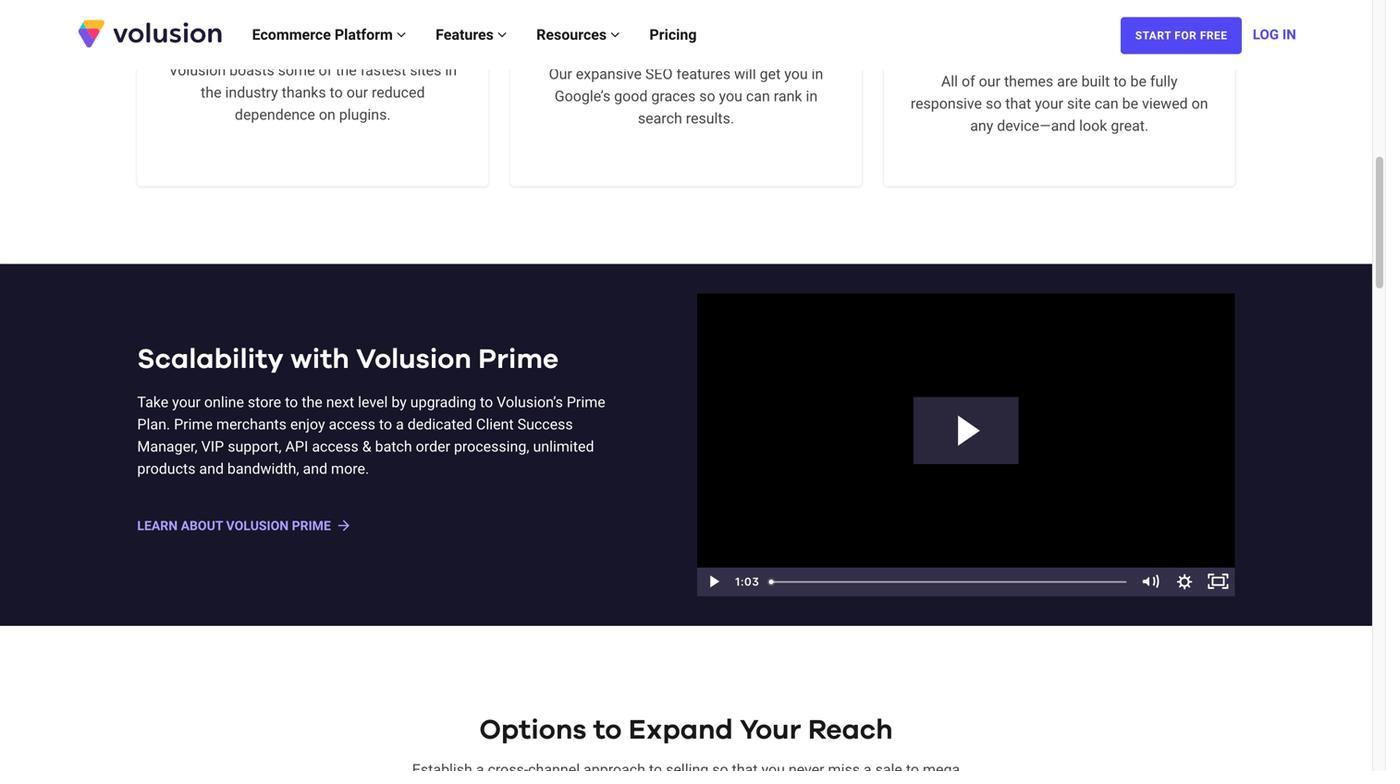 Task type: vqa. For each thing, say whether or not it's contained in the screenshot.
Take your online store to the next level by upgrading to Volusion's Prime Plan. Prime merchants enjoy access to a dedicated Client Success Manager, VIP support, API access & batch order processing, unlimited products and bandwidth, and more.
yes



Task type: locate. For each thing, give the bounding box(es) containing it.
so inside "all of our themes are built to be fully responsive so that your site can be viewed on any device—and look great."
[[986, 95, 1002, 112]]

0 vertical spatial prime
[[478, 346, 559, 374]]

batch
[[375, 438, 412, 456]]

about
[[181, 519, 223, 534]]

any
[[971, 117, 994, 135]]

0 horizontal spatial and
[[199, 460, 224, 478]]

lightning-
[[183, 27, 288, 48]]

reach
[[808, 717, 893, 745]]

0 vertical spatial volusion
[[169, 61, 226, 79]]

some
[[278, 61, 315, 79]]

0 horizontal spatial can
[[746, 87, 770, 105]]

0 vertical spatial be
[[1131, 73, 1147, 90]]

sites
[[410, 61, 442, 79]]

angle down image inside resources link
[[611, 27, 620, 42]]

1 vertical spatial prime
[[567, 394, 606, 411]]

1 vertical spatial you
[[719, 87, 743, 105]]

thanks
[[282, 84, 326, 101]]

fast
[[288, 27, 332, 48]]

angle down image left resources
[[498, 27, 507, 42]]

to right built on the top right of the page
[[1114, 73, 1127, 90]]

be up great. at the top right of the page
[[1123, 95, 1139, 112]]

fully
[[1151, 73, 1178, 90]]

for
[[1175, 29, 1197, 42]]

0 horizontal spatial our
[[347, 84, 368, 101]]

can down built on the top right of the page
[[1095, 95, 1119, 112]]

0 horizontal spatial prime
[[174, 416, 213, 433]]

to right 'thanks' at the left
[[330, 84, 343, 101]]

ecommerce
[[252, 26, 331, 43]]

1 horizontal spatial and
[[303, 460, 328, 478]]

can down get
[[746, 87, 770, 105]]

of
[[319, 61, 332, 79], [962, 73, 976, 90]]

angle down image for resources
[[611, 27, 620, 42]]

1 horizontal spatial volusion
[[356, 346, 472, 374]]

and down api
[[303, 460, 328, 478]]

unlimited
[[533, 438, 594, 456]]

in inside volusion boasts some of the fastest sites in the industry thanks to our reduced dependence on plugins.
[[445, 61, 457, 79]]

volusion up by
[[356, 346, 472, 374]]

0 vertical spatial the
[[336, 61, 357, 79]]

access down next
[[329, 416, 376, 433]]

prime
[[478, 346, 559, 374], [567, 394, 606, 411], [174, 416, 213, 433]]

1 vertical spatial volusion
[[356, 346, 472, 374]]

volusion boasts some of the fastest sites in the industry thanks to our reduced dependence on plugins.
[[169, 61, 457, 123]]

options to expand your reach
[[479, 717, 893, 745]]

the down the site
[[336, 61, 357, 79]]

in
[[1283, 26, 1297, 43]]

on
[[1192, 95, 1209, 112], [319, 106, 336, 123]]

merchants
[[216, 416, 287, 433]]

features
[[436, 26, 498, 43]]

your
[[1035, 95, 1064, 112], [172, 394, 201, 411]]

resources link
[[522, 7, 635, 62]]

1 vertical spatial your
[[172, 394, 201, 411]]

products
[[137, 460, 196, 478]]

0 horizontal spatial you
[[719, 87, 743, 105]]

be left fully
[[1131, 73, 1147, 90]]

look
[[1080, 117, 1108, 135]]

great.
[[1111, 117, 1149, 135]]

manager,
[[137, 438, 198, 456]]

angle down image
[[498, 27, 507, 42], [611, 27, 620, 42]]

2 angle down image from the left
[[611, 27, 620, 42]]

so up results.
[[700, 87, 716, 105]]

0 vertical spatial access
[[329, 416, 376, 433]]

2 vertical spatial prime
[[174, 416, 213, 433]]

of inside "all of our themes are built to be fully responsive so that your site can be viewed on any device—and look great."
[[962, 73, 976, 90]]

expansive
[[576, 65, 642, 83]]

to
[[1114, 73, 1127, 90], [330, 84, 343, 101], [285, 394, 298, 411], [480, 394, 493, 411], [379, 416, 392, 433], [594, 717, 622, 745]]

start for free link
[[1121, 17, 1242, 54]]

angle down image
[[397, 27, 406, 42]]

dedicated
[[408, 416, 473, 433]]

seo up graces
[[646, 65, 673, 83]]

to right store
[[285, 394, 298, 411]]

1 horizontal spatial your
[[1035, 95, 1064, 112]]

our left themes
[[979, 73, 1001, 90]]

0 vertical spatial seo
[[735, 31, 777, 51]]

1 horizontal spatial prime
[[478, 346, 559, 374]]

our inside volusion boasts some of the fastest sites in the industry thanks to our reduced dependence on plugins.
[[347, 84, 368, 101]]

1 horizontal spatial so
[[986, 95, 1002, 112]]

prime up volusion's
[[478, 346, 559, 374]]

1 horizontal spatial the
[[302, 394, 323, 411]]

volusion down lightning-
[[169, 61, 226, 79]]

0 horizontal spatial on
[[319, 106, 336, 123]]

take your online store to the next level by upgrading to volusion's prime plan. prime merchants enjoy access to a dedicated client success manager, vip support, api access & batch order processing, unlimited products and bandwidth, and more.
[[137, 394, 606, 478]]

your up device—and
[[1035, 95, 1064, 112]]

prime up vip
[[174, 416, 213, 433]]

best-in-class seo
[[596, 31, 777, 51]]

1 vertical spatial seo
[[646, 65, 673, 83]]

access
[[329, 416, 376, 433], [312, 438, 359, 456]]

1 angle down image from the left
[[498, 27, 507, 42]]

angle down image up expansive
[[611, 27, 620, 42]]

your inside take your online store to the next level by upgrading to volusion's prime plan. prime merchants enjoy access to a dedicated client success manager, vip support, api access & batch order processing, unlimited products and bandwidth, and more.
[[172, 394, 201, 411]]

0 horizontal spatial your
[[172, 394, 201, 411]]

prime up success
[[567, 394, 606, 411]]

to up client
[[480, 394, 493, 411]]

on down 'thanks' at the left
[[319, 106, 336, 123]]

seo up will
[[735, 31, 777, 51]]

2 vertical spatial the
[[302, 394, 323, 411]]

you up rank
[[785, 65, 808, 83]]

0 horizontal spatial so
[[700, 87, 716, 105]]

of right some
[[319, 61, 332, 79]]

you down will
[[719, 87, 743, 105]]

resources
[[537, 26, 611, 43]]

on right viewed
[[1192, 95, 1209, 112]]

features
[[677, 65, 731, 83]]

0 horizontal spatial volusion
[[169, 61, 226, 79]]

in-
[[648, 31, 676, 51]]

in for speed
[[445, 61, 457, 79]]

class
[[676, 31, 730, 51]]

angle down image for features
[[498, 27, 507, 42]]

built
[[1082, 73, 1110, 90]]

the left industry
[[201, 84, 222, 101]]

api
[[285, 438, 308, 456]]

viewed
[[1142, 95, 1188, 112]]

your right take
[[172, 394, 201, 411]]

and down vip
[[199, 460, 224, 478]]

1 horizontal spatial on
[[1192, 95, 1209, 112]]

in
[[445, 61, 457, 79], [812, 65, 824, 83], [806, 87, 818, 105]]

volusion inside volusion boasts some of the fastest sites in the industry thanks to our reduced dependence on plugins.
[[169, 61, 226, 79]]

access up more. on the left of page
[[312, 438, 359, 456]]

scalability with volusion prime
[[137, 346, 559, 374]]

0 horizontal spatial angle down image
[[498, 27, 507, 42]]

1 vertical spatial access
[[312, 438, 359, 456]]

1 horizontal spatial angle down image
[[611, 27, 620, 42]]

seo
[[735, 31, 777, 51], [646, 65, 673, 83]]

learn
[[137, 519, 178, 534]]

the up enjoy
[[302, 394, 323, 411]]

0 vertical spatial your
[[1035, 95, 1064, 112]]

that
[[1006, 95, 1032, 112]]

angle down image inside features link
[[498, 27, 507, 42]]

support,
[[228, 438, 282, 456]]

in right rank
[[806, 87, 818, 105]]

1 horizontal spatial can
[[1095, 95, 1119, 112]]

responsive
[[977, 38, 1089, 59]]

speed
[[381, 27, 443, 48]]

platform
[[335, 26, 393, 43]]

1 vertical spatial the
[[201, 84, 222, 101]]

be
[[1131, 73, 1147, 90], [1123, 95, 1139, 112]]

enjoy
[[290, 416, 325, 433]]

to inside "all of our themes are built to be fully responsive so that your site can be viewed on any device—and look great."
[[1114, 73, 1127, 90]]

all of our themes are built to be fully responsive so that your site can be viewed on any device—and look great.
[[911, 73, 1209, 135]]

next
[[326, 394, 354, 411]]

1 horizontal spatial our
[[979, 73, 1001, 90]]

so left that at top right
[[986, 95, 1002, 112]]

0 horizontal spatial of
[[319, 61, 332, 79]]

graces
[[652, 87, 696, 105]]

more.
[[331, 460, 369, 478]]

1 horizontal spatial of
[[962, 73, 976, 90]]

scalability
[[137, 346, 284, 374]]

our
[[979, 73, 1001, 90], [347, 84, 368, 101]]

of right "all"
[[962, 73, 976, 90]]

0 horizontal spatial the
[[201, 84, 222, 101]]

volusion logo image
[[76, 18, 224, 49]]

0 horizontal spatial seo
[[646, 65, 673, 83]]

you
[[785, 65, 808, 83], [719, 87, 743, 105]]

2 and from the left
[[303, 460, 328, 478]]

0 vertical spatial you
[[785, 65, 808, 83]]

in right get
[[812, 65, 824, 83]]

our up "plugins."
[[347, 84, 368, 101]]

in right sites
[[445, 61, 457, 79]]

site
[[336, 27, 376, 48]]



Task type: describe. For each thing, give the bounding box(es) containing it.
dependence
[[235, 106, 315, 123]]

arrow_forward
[[336, 518, 352, 534]]

vip
[[201, 438, 224, 456]]

so inside our expansive seo features will get you in google's good graces so you can rank in search results.
[[700, 87, 716, 105]]

the inside take your online store to the next level by upgrading to volusion's prime plan. prime merchants enjoy access to a dedicated client success manager, vip support, api access & batch order processing, unlimited products and bandwidth, and more.
[[302, 394, 323, 411]]

learn about volusion prime arrow_forward
[[137, 518, 352, 534]]

2 horizontal spatial prime
[[567, 394, 606, 411]]

on inside volusion boasts some of the fastest sites in the industry thanks to our reduced dependence on plugins.
[[319, 106, 336, 123]]

are
[[1057, 73, 1078, 90]]

log
[[1253, 26, 1279, 43]]

all
[[941, 73, 958, 90]]

pricing
[[650, 26, 697, 43]]

with
[[290, 346, 349, 374]]

options
[[479, 717, 587, 745]]

prime
[[292, 519, 331, 534]]

site
[[1067, 95, 1091, 112]]

features link
[[421, 7, 522, 62]]

take
[[137, 394, 169, 411]]

plan.
[[137, 416, 170, 433]]

1 vertical spatial be
[[1123, 95, 1139, 112]]

upgrading
[[410, 394, 476, 411]]

online
[[204, 394, 244, 411]]

plugins.
[[339, 106, 391, 123]]

pricing link
[[635, 7, 712, 62]]

level
[[358, 394, 388, 411]]

to inside volusion boasts some of the fastest sites in the industry thanks to our reduced dependence on plugins.
[[330, 84, 343, 101]]

store
[[248, 394, 281, 411]]

bandwidth,
[[227, 460, 299, 478]]

your inside "all of our themes are built to be fully responsive so that your site can be viewed on any device—and look great."
[[1035, 95, 1064, 112]]

our inside "all of our themes are built to be fully responsive so that your site can be viewed on any device—and look great."
[[979, 73, 1001, 90]]

log in link
[[1253, 7, 1297, 62]]

results.
[[686, 110, 735, 127]]

responsive
[[911, 95, 982, 112]]

volusion's
[[497, 394, 563, 411]]

get
[[760, 65, 781, 83]]

expand
[[629, 717, 733, 745]]

2 horizontal spatial the
[[336, 61, 357, 79]]

by
[[392, 394, 407, 411]]

themes
[[1005, 73, 1054, 90]]

video element
[[697, 294, 1235, 597]]

search
[[638, 110, 682, 127]]

volusion
[[226, 519, 289, 534]]

1 horizontal spatial you
[[785, 65, 808, 83]]

seo inside our expansive seo features will get you in google's good graces so you can rank in search results.
[[646, 65, 673, 83]]

to left a
[[379, 416, 392, 433]]

can inside "all of our themes are built to be fully responsive so that your site can be viewed on any device—and look great."
[[1095, 95, 1119, 112]]

client
[[476, 416, 514, 433]]

order
[[416, 438, 450, 456]]

in for seo
[[812, 65, 824, 83]]

boasts
[[230, 61, 274, 79]]

processing,
[[454, 438, 530, 456]]

rank
[[774, 87, 802, 105]]

google's
[[555, 87, 611, 105]]

ecommerce platform link
[[237, 7, 421, 62]]

responsive sites
[[977, 38, 1143, 59]]

&
[[362, 438, 372, 456]]

can inside our expansive seo features will get you in google's good graces so you can rank in search results.
[[746, 87, 770, 105]]

ecommerce platform
[[252, 26, 397, 43]]

good
[[614, 87, 648, 105]]

of inside volusion boasts some of the fastest sites in the industry thanks to our reduced dependence on plugins.
[[319, 61, 332, 79]]

success
[[518, 416, 573, 433]]

device—and
[[997, 117, 1076, 135]]

1 and from the left
[[199, 460, 224, 478]]

on inside "all of our themes are built to be fully responsive so that your site can be viewed on any device—and look great."
[[1192, 95, 1209, 112]]

free
[[1200, 29, 1228, 42]]

industry
[[225, 84, 278, 101]]

reduced
[[372, 84, 425, 101]]

a
[[396, 416, 404, 433]]

start for free
[[1136, 29, 1228, 42]]

lightning-fast site speed
[[183, 27, 443, 48]]

our
[[549, 65, 572, 83]]

will
[[734, 65, 756, 83]]

sites
[[1094, 38, 1143, 59]]

1 horizontal spatial seo
[[735, 31, 777, 51]]

start
[[1136, 29, 1172, 42]]

to left expand
[[594, 717, 622, 745]]

our expansive seo features will get you in google's good graces so you can rank in search results.
[[549, 65, 824, 127]]

your
[[740, 717, 802, 745]]

log in
[[1253, 26, 1297, 43]]



